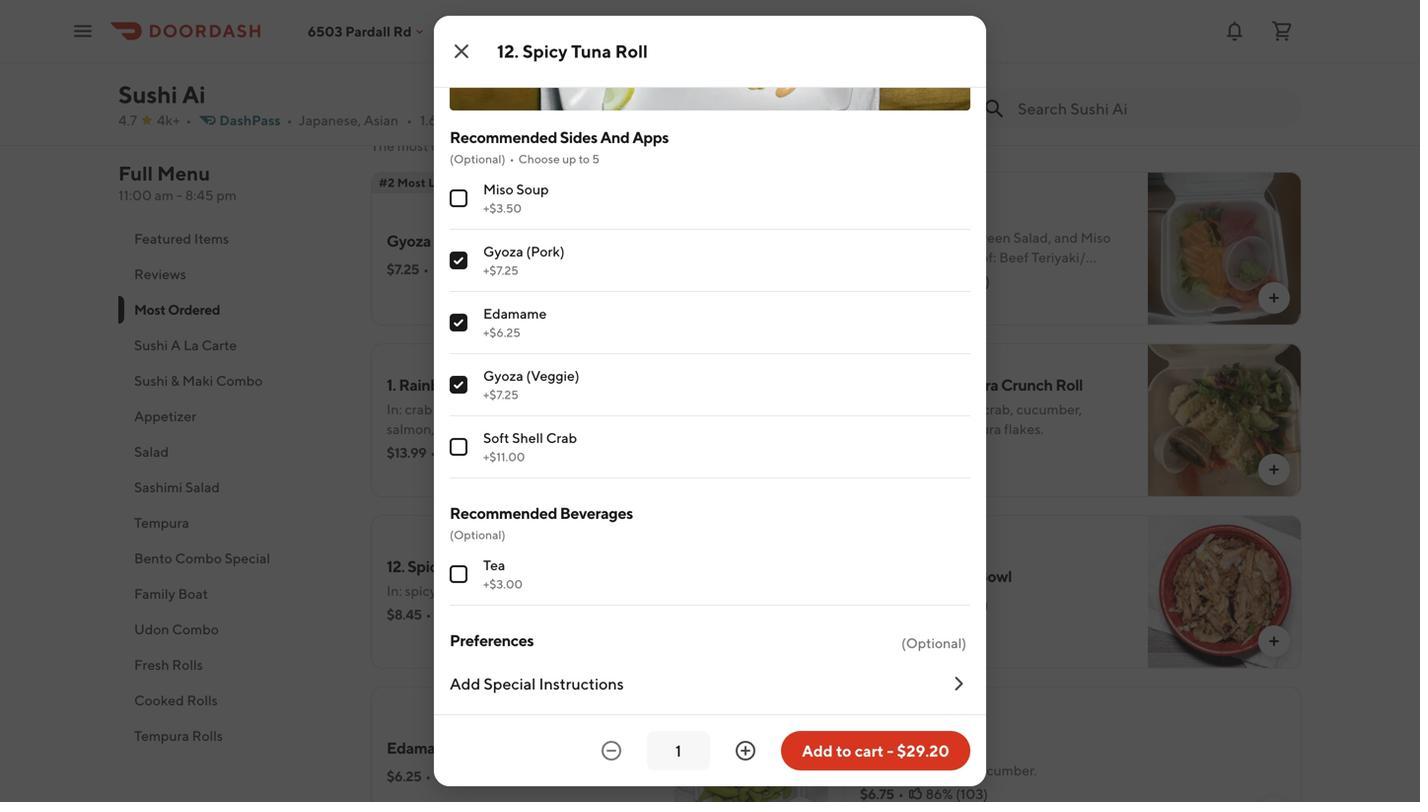 Task type: locate. For each thing, give the bounding box(es) containing it.
spicy up 'most ordered the most commonly ordered items and dishes from this store'
[[523, 40, 568, 62]]

special
[[225, 550, 270, 566], [484, 674, 536, 693]]

gyoza inside gyoza (pork) +$7.25
[[483, 243, 524, 259]]

chicken teriyaki bowl image
[[1148, 515, 1302, 669]]

1 vertical spatial crab,
[[878, 762, 909, 778]]

1. rainbow roll in: crab cucumber avocado top: tuna, salmon, albacore, yellowtail, shrimp, avocado.
[[387, 375, 619, 457]]

0 vertical spatial (optional)
[[450, 152, 506, 166]]

add item to cart image
[[793, 290, 809, 306], [1267, 290, 1282, 306], [1267, 462, 1282, 477], [1267, 633, 1282, 649]]

0 vertical spatial edamame
[[483, 305, 547, 322]]

to
[[579, 152, 590, 166], [836, 741, 852, 760]]

1 horizontal spatial crab,
[[983, 401, 1014, 417]]

(optional) down 88%
[[902, 635, 967, 651]]

• inside recommended sides and apps (optional) • choose up to 5
[[510, 152, 515, 166]]

6503 pardall rd button
[[308, 23, 428, 39]]

2 vertical spatial most
[[134, 301, 165, 318]]

rolls
[[172, 657, 203, 673], [187, 692, 218, 708], [192, 728, 223, 744]]

1 vertical spatial salad
[[185, 479, 220, 495]]

spicy for 12. spicy tuna roll in: spicy tuna, cucumber, avocado.
[[408, 557, 445, 576]]

0 vertical spatial recommended
[[450, 128, 557, 146]]

1 horizontal spatial cucumber,
[[1017, 401, 1083, 417]]

$13.99 •
[[387, 444, 436, 461]]

salad up sashimi
[[134, 443, 169, 460]]

notification bell image
[[1223, 19, 1247, 43]]

crab, down 'add to cart - $29.20'
[[878, 762, 909, 778]]

add item to cart image for gyoza (pork) image
[[793, 290, 809, 306]]

(pork)
[[434, 231, 477, 250], [526, 243, 565, 259]]

• right $13.99
[[430, 444, 436, 461]]

ordered for most ordered the most commonly ordered items and dishes from this store
[[424, 109, 506, 134]]

most right #2
[[397, 176, 426, 189]]

store
[[716, 138, 748, 154]]

tuna inside dialog
[[571, 40, 612, 62]]

edamame up +$6.25
[[483, 305, 547, 322]]

recommended sides and apps group
[[450, 126, 971, 478]]

1 vertical spatial to
[[836, 741, 852, 760]]

+$7.25 for gyoza (veggie)
[[483, 388, 519, 402]]

gyoza (pork) image
[[675, 172, 829, 326]]

combo inside button
[[172, 621, 219, 637]]

gyoza up the "avocado"
[[483, 367, 524, 384]]

add inside add to cart - $29.20 button
[[802, 741, 833, 760]]

to right up
[[579, 152, 590, 166]]

5
[[410, 37, 417, 50], [592, 152, 600, 166]]

0 horizontal spatial tuna,
[[440, 583, 472, 599]]

recommended for recommended sides and apps
[[450, 128, 557, 146]]

1 vertical spatial (optional)
[[450, 528, 506, 542]]

crab
[[405, 401, 433, 417]]

0 horizontal spatial -
[[176, 187, 182, 203]]

12. right close 12. spicy tuna roll image
[[497, 40, 519, 62]]

0 horizontal spatial special
[[225, 550, 270, 566]]

0 vertical spatial salad
[[134, 443, 169, 460]]

1 vertical spatial -
[[887, 741, 894, 760]]

gyoza
[[387, 231, 431, 250], [483, 243, 524, 259], [483, 367, 524, 384]]

dashpass •
[[219, 112, 293, 128]]

tuna, up 94% (51)
[[440, 583, 472, 599]]

• for $10.25 •
[[905, 596, 911, 613]]

recommended inside 'recommended beverages (optional)'
[[450, 504, 557, 522]]

cucumber, up (51)
[[474, 583, 540, 599]]

1 vertical spatial 5
[[592, 152, 600, 166]]

beverages
[[560, 504, 633, 522]]

5 right up
[[592, 152, 600, 166]]

rolls down cooked rolls button
[[192, 728, 223, 744]]

tempura for tempura
[[134, 514, 189, 531]]

in: down cart
[[860, 762, 876, 778]]

ordered inside 'most ordered the most commonly ordered items and dishes from this store'
[[424, 109, 506, 134]]

salad right sashimi
[[185, 479, 220, 495]]

the
[[371, 138, 395, 154]]

0 vertical spatial -
[[176, 187, 182, 203]]

- right cart
[[887, 741, 894, 760]]

fresh rolls
[[134, 657, 203, 673]]

sushi for sushi a la carte
[[134, 337, 168, 353]]

edamame up $6.25 • at left bottom
[[387, 738, 457, 757]]

a
[[171, 337, 181, 353]]

edamame inside recommended sides and apps group
[[483, 305, 547, 322]]

cooked rolls button
[[118, 683, 347, 718]]

in: inside 12. spicy tuna roll in: spicy tuna, cucumber, avocado.
[[387, 583, 402, 599]]

to inside recommended sides and apps (optional) • choose up to 5
[[579, 152, 590, 166]]

gyoza up $7.25 •
[[387, 231, 431, 250]]

add item to cart image for chicken teriyaki bowl image
[[1267, 633, 1282, 649]]

to inside add to cart - $29.20 button
[[836, 741, 852, 760]]

1 vertical spatial rolls
[[187, 692, 218, 708]]

2 vertical spatial avocado.
[[543, 583, 599, 599]]

0 vertical spatial top:
[[557, 401, 584, 417]]

ordered up la
[[168, 301, 220, 318]]

94%
[[451, 261, 478, 277], [453, 606, 481, 622]]

items
[[194, 230, 229, 247]]

add left 13.
[[802, 741, 833, 760]]

1 vertical spatial tempura
[[134, 514, 189, 531]]

items
[[552, 138, 587, 154]]

tempura rolls button
[[118, 718, 347, 754]]

recommended inside recommended sides and apps (optional) • choose up to 5
[[450, 128, 557, 146]]

• right $7.25
[[423, 261, 429, 277]]

avocado.
[[860, 421, 917, 437], [387, 440, 443, 457], [543, 583, 599, 599]]

0 vertical spatial 12.
[[497, 40, 519, 62]]

add item to cart image for the combo (2 item ) image
[[1267, 290, 1282, 306]]

+$7.25 up soft
[[483, 388, 519, 402]]

(pork) down miso soup +$3.50
[[526, 243, 565, 259]]

menu
[[157, 162, 210, 185]]

roll up and
[[615, 40, 648, 62]]

1 vertical spatial ordered
[[168, 301, 220, 318]]

tuna for 12. spicy tuna roll in: spicy tuna, cucumber, avocado.
[[448, 557, 482, 576]]

1 horizontal spatial -
[[887, 741, 894, 760]]

6503 pardall rd
[[308, 23, 412, 39]]

avocado. right +$3.00
[[543, 583, 599, 599]]

bento combo special
[[134, 550, 270, 566]]

crab, inside 24. shrimp tempura crunch roll in: shrimp tempura, crab, cucumber, avocado. top: tempura flakes.
[[983, 401, 1014, 417]]

dashpass
[[219, 112, 281, 128]]

recommended up tea
[[450, 504, 557, 522]]

sushi left &
[[134, 372, 168, 389]]

None checkbox
[[450, 189, 468, 207], [450, 252, 468, 269], [450, 314, 468, 331], [450, 376, 468, 394], [450, 438, 468, 456], [450, 565, 468, 583], [450, 189, 468, 207], [450, 252, 468, 269], [450, 314, 468, 331], [450, 376, 468, 394], [450, 438, 468, 456], [450, 565, 468, 583]]

+$7.25 up edamame +$6.25
[[483, 263, 519, 277]]

0 horizontal spatial salad
[[134, 443, 169, 460]]

cucumber, inside 12. spicy tuna roll in: spicy tuna, cucumber, avocado.
[[474, 583, 540, 599]]

0 horizontal spatial 12.
[[387, 557, 405, 576]]

0 vertical spatial +$7.25
[[483, 263, 519, 277]]

(optional) inside 'recommended beverages (optional)'
[[450, 528, 506, 542]]

most up the
[[371, 109, 420, 134]]

combo (2 item ) image
[[1148, 172, 1302, 326]]

- right am
[[176, 187, 182, 203]]

• for $6.25 •
[[426, 768, 431, 784]]

tuna left tea
[[448, 557, 482, 576]]

ordered
[[500, 138, 550, 154]]

ordered up commonly
[[424, 109, 506, 134]]

tuna,
[[587, 401, 619, 417], [440, 583, 472, 599]]

0 vertical spatial spicy
[[523, 40, 568, 62]]

gyoza up (68) at the left
[[483, 243, 524, 259]]

in: inside 24. shrimp tempura crunch roll in: shrimp tempura, crab, cucumber, avocado. top: tempura flakes.
[[860, 401, 876, 417]]

roll inside '13. california roll in: crab, avocado, cucumber.'
[[951, 736, 979, 755]]

0 vertical spatial crab,
[[983, 401, 1014, 417]]

from
[[658, 138, 688, 154]]

top: down tempura,
[[919, 421, 946, 437]]

roll inside 12. spicy tuna roll in: spicy tuna, cucumber, avocado.
[[485, 557, 512, 576]]

reviews button
[[118, 256, 347, 292]]

0 vertical spatial most
[[371, 109, 420, 134]]

top: up the shrimp,
[[557, 401, 584, 417]]

1 horizontal spatial tuna,
[[587, 401, 619, 417]]

1 recommended from the top
[[450, 128, 557, 146]]

add special instructions button
[[450, 657, 971, 710]]

special down tempura button
[[225, 550, 270, 566]]

0 vertical spatial avocado.
[[860, 421, 917, 437]]

1 horizontal spatial tuna
[[571, 40, 612, 62]]

94% for gyoza (pork)
[[451, 261, 478, 277]]

1 vertical spatial cucumber,
[[474, 583, 540, 599]]

sushi inside the sushi a la carte button
[[134, 337, 168, 353]]

family boat
[[134, 585, 208, 602]]

0 vertical spatial ordered
[[424, 109, 506, 134]]

sushi
[[118, 80, 177, 109], [134, 337, 168, 353], [134, 372, 168, 389]]

+$3.00
[[483, 577, 523, 591]]

avocado. down shrimp at right
[[860, 421, 917, 437]]

crab
[[546, 430, 577, 446]]

• for dashpass •
[[287, 112, 293, 128]]

rd
[[393, 23, 412, 39]]

roll
[[615, 40, 648, 62], [463, 375, 491, 394], [1056, 375, 1083, 394], [485, 557, 512, 576], [951, 736, 979, 755]]

94% left (68) at the left
[[451, 261, 478, 277]]

• for 4k+ •
[[186, 112, 192, 128]]

0 vertical spatial sushi
[[118, 80, 177, 109]]

1 vertical spatial 94%
[[453, 606, 481, 622]]

0 vertical spatial tempura
[[937, 375, 999, 394]]

1 vertical spatial tuna,
[[440, 583, 472, 599]]

2 vertical spatial tempura
[[134, 728, 189, 744]]

rainbow
[[399, 375, 460, 394]]

0 horizontal spatial ordered
[[168, 301, 220, 318]]

gyoza inside "gyoza (veggie) +$7.25"
[[483, 367, 524, 384]]

12. for 12. spicy tuna roll
[[497, 40, 519, 62]]

to left cart
[[836, 741, 852, 760]]

(51)
[[483, 606, 506, 622]]

most inside 'most ordered the most commonly ordered items and dishes from this store'
[[371, 109, 420, 134]]

+$7.25 inside gyoza (pork) +$7.25
[[483, 263, 519, 277]]

gyoza for gyoza (pork)
[[387, 231, 431, 250]]

1 horizontal spatial special
[[484, 674, 536, 693]]

2 recommended from the top
[[450, 504, 557, 522]]

0 vertical spatial to
[[579, 152, 590, 166]]

salad button
[[118, 434, 347, 470]]

• right $8.45
[[426, 606, 432, 622]]

0 horizontal spatial to
[[579, 152, 590, 166]]

2 +$7.25 from the top
[[483, 388, 519, 402]]

spicy inside dialog
[[523, 40, 568, 62]]

94% (68)
[[451, 261, 507, 277]]

sushi a la carte button
[[118, 328, 347, 363]]

1 vertical spatial tuna
[[448, 557, 482, 576]]

&
[[171, 372, 180, 389]]

• right "dashpass"
[[287, 112, 293, 128]]

Item Search search field
[[1018, 98, 1286, 119]]

(pork) up 94% (68)
[[434, 231, 477, 250]]

1 vertical spatial 12.
[[387, 557, 405, 576]]

salad
[[134, 443, 169, 460], [185, 479, 220, 495]]

ordered for most ordered
[[168, 301, 220, 318]]

+$3.50
[[483, 201, 522, 215]]

tempura up tempura,
[[937, 375, 999, 394]]

Current quantity is 1 number field
[[659, 740, 698, 762]]

1 vertical spatial avocado.
[[387, 440, 443, 457]]

0 vertical spatial cucumber,
[[1017, 401, 1083, 417]]

in: inside 1. rainbow roll in: crab cucumber avocado top: tuna, salmon, albacore, yellowtail, shrimp, avocado.
[[387, 401, 402, 417]]

1 vertical spatial add
[[802, 741, 833, 760]]

$6.25 •
[[387, 768, 431, 784]]

1 horizontal spatial spicy
[[523, 40, 568, 62]]

0 horizontal spatial avocado.
[[387, 440, 443, 457]]

0 vertical spatial tuna
[[571, 40, 612, 62]]

choose
[[519, 152, 560, 166]]

1 +$7.25 from the top
[[483, 263, 519, 277]]

2 vertical spatial combo
[[172, 621, 219, 637]]

1.
[[387, 375, 396, 394]]

0 horizontal spatial crab,
[[878, 762, 909, 778]]

combo up "boat"
[[175, 550, 222, 566]]

combo down "boat"
[[172, 621, 219, 637]]

1 horizontal spatial salad
[[185, 479, 220, 495]]

• right $10.25
[[905, 596, 911, 613]]

carte
[[202, 337, 237, 353]]

pm
[[217, 187, 237, 203]]

1 horizontal spatial ordered
[[424, 109, 506, 134]]

in: left crab
[[387, 401, 402, 417]]

(53)
[[488, 444, 514, 461]]

1 horizontal spatial top:
[[919, 421, 946, 437]]

0 horizontal spatial 5
[[410, 37, 417, 50]]

- inside button
[[887, 741, 894, 760]]

12. spicy tuna roll
[[497, 40, 648, 62]]

albacore,
[[438, 421, 495, 437]]

cooked
[[134, 692, 184, 708]]

1 horizontal spatial edamame
[[483, 305, 547, 322]]

sashimi salad
[[134, 479, 220, 495]]

open menu image
[[71, 19, 95, 43]]

most ordered the most commonly ordered items and dishes from this store
[[371, 109, 748, 154]]

0 vertical spatial rolls
[[172, 657, 203, 673]]

1. rainbow roll image
[[675, 343, 829, 497]]

tempura down "cooked"
[[134, 728, 189, 744]]

rolls right fresh
[[172, 657, 203, 673]]

california
[[881, 736, 949, 755]]

(optional) inside recommended sides and apps (optional) • choose up to 5
[[450, 152, 506, 166]]

combo down the sushi a la carte button
[[216, 372, 263, 389]]

0 horizontal spatial (pork)
[[434, 231, 477, 250]]

+$7.25 inside "gyoza (veggie) +$7.25"
[[483, 388, 519, 402]]

spicy inside 12. spicy tuna roll in: spicy tuna, cucumber, avocado.
[[408, 557, 445, 576]]

sushi inside sushi & maki combo button
[[134, 372, 168, 389]]

5 right the of
[[410, 37, 417, 50]]

tuna
[[571, 40, 612, 62], [448, 557, 482, 576]]

(optional) up tea
[[450, 528, 506, 542]]

avocado. down salmon,
[[387, 440, 443, 457]]

0 horizontal spatial spicy
[[408, 557, 445, 576]]

0 horizontal spatial edamame
[[387, 738, 457, 757]]

+$7.25 for gyoza (pork)
[[483, 263, 519, 277]]

1 horizontal spatial 5
[[592, 152, 600, 166]]

sushi up the 4.7 on the left of page
[[118, 80, 177, 109]]

$13.99
[[387, 444, 427, 461]]

add down preferences
[[450, 674, 481, 693]]

special inside the 12. spicy tuna roll dialog
[[484, 674, 536, 693]]

gyoza (pork)
[[387, 231, 477, 250]]

12. inside dialog
[[497, 40, 519, 62]]

sushi left a
[[134, 337, 168, 353]]

tempura down sashimi
[[134, 514, 189, 531]]

add inside add special instructions button
[[450, 674, 481, 693]]

11:00
[[118, 187, 152, 203]]

most
[[397, 138, 429, 154]]

top: inside 1. rainbow roll in: crab cucumber avocado top: tuna, salmon, albacore, yellowtail, shrimp, avocado.
[[557, 401, 584, 417]]

1 horizontal spatial 12.
[[497, 40, 519, 62]]

2 horizontal spatial avocado.
[[860, 421, 917, 437]]

avocado. inside 24. shrimp tempura crunch roll in: shrimp tempura, crab, cucumber, avocado. top: tempura flakes.
[[860, 421, 917, 437]]

1 vertical spatial edamame
[[387, 738, 457, 757]]

1 horizontal spatial to
[[836, 741, 852, 760]]

12. inside 12. spicy tuna roll in: spicy tuna, cucumber, avocado.
[[387, 557, 405, 576]]

• right 4k+
[[186, 112, 192, 128]]

0 vertical spatial tuna,
[[587, 401, 619, 417]]

roll right crunch
[[1056, 375, 1083, 394]]

$6.25
[[387, 768, 422, 784]]

1 vertical spatial combo
[[175, 550, 222, 566]]

tempura
[[937, 375, 999, 394], [134, 514, 189, 531], [134, 728, 189, 744]]

tuna, up the shrimp,
[[587, 401, 619, 417]]

0 horizontal spatial cucumber,
[[474, 583, 540, 599]]

2 vertical spatial sushi
[[134, 372, 168, 389]]

edamame for edamame +$6.25
[[483, 305, 547, 322]]

88% (34)
[[933, 596, 989, 613]]

shrimp
[[878, 401, 921, 417]]

tempura inside 24. shrimp tempura crunch roll in: shrimp tempura, crab, cucumber, avocado. top: tempura flakes.
[[937, 375, 999, 394]]

94% left (51)
[[453, 606, 481, 622]]

rolls for tempura rolls
[[192, 728, 223, 744]]

avocado. inside 1. rainbow roll in: crab cucumber avocado top: tuna, salmon, albacore, yellowtail, shrimp, avocado.
[[387, 440, 443, 457]]

in: up $8.45
[[387, 583, 402, 599]]

roll inside 1. rainbow roll in: crab cucumber avocado top: tuna, salmon, albacore, yellowtail, shrimp, avocado.
[[463, 375, 491, 394]]

1 vertical spatial special
[[484, 674, 536, 693]]

crab,
[[983, 401, 1014, 417], [878, 762, 909, 778]]

0 vertical spatial add
[[450, 674, 481, 693]]

0 vertical spatial special
[[225, 550, 270, 566]]

1 horizontal spatial add
[[802, 741, 833, 760]]

preferences
[[450, 631, 534, 650]]

roll up cucumber
[[463, 375, 491, 394]]

8:45
[[185, 187, 214, 203]]

$10.25
[[860, 596, 902, 613]]

roll up +$3.00
[[485, 557, 512, 576]]

crab, up tempura
[[983, 401, 1014, 417]]

spicy up the spicy
[[408, 557, 445, 576]]

4k+ •
[[157, 112, 192, 128]]

0 vertical spatial 94%
[[451, 261, 478, 277]]

roll up 'avocado,' at right
[[951, 736, 979, 755]]

cooked rolls
[[134, 692, 218, 708]]

1 vertical spatial top:
[[919, 421, 946, 437]]

tuna up 'most ordered the most commonly ordered items and dishes from this store'
[[571, 40, 612, 62]]

(optional) up miso
[[450, 152, 506, 166]]

1 vertical spatial spicy
[[408, 557, 445, 576]]

0 horizontal spatial add
[[450, 674, 481, 693]]

1 vertical spatial recommended
[[450, 504, 557, 522]]

most down reviews
[[134, 301, 165, 318]]

special down preferences
[[484, 674, 536, 693]]

tuna inside 12. spicy tuna roll in: spicy tuna, cucumber, avocado.
[[448, 557, 482, 576]]

gyoza for gyoza (veggie) +$7.25
[[483, 367, 524, 384]]

• right '$6.25'
[[426, 768, 431, 784]]

2 vertical spatial rolls
[[192, 728, 223, 744]]

this
[[690, 138, 713, 154]]

#2
[[379, 176, 395, 189]]

0 vertical spatial combo
[[216, 372, 263, 389]]

(pork) inside gyoza (pork) +$7.25
[[526, 243, 565, 259]]

1 horizontal spatial avocado.
[[543, 583, 599, 599]]

12. up $8.45
[[387, 557, 405, 576]]

combo for udon combo
[[172, 621, 219, 637]]

tuna for 12. spicy tuna roll
[[571, 40, 612, 62]]

add item to cart image
[[793, 462, 809, 477]]

rolls up tempura rolls
[[187, 692, 218, 708]]

1 horizontal spatial (pork)
[[526, 243, 565, 259]]

(pork) for gyoza (pork) +$7.25
[[526, 243, 565, 259]]

most for most ordered the most commonly ordered items and dishes from this store
[[371, 109, 420, 134]]

1 vertical spatial sushi
[[134, 337, 168, 353]]

shell
[[512, 430, 543, 446]]

• left choose
[[510, 152, 515, 166]]

rolls inside button
[[192, 728, 223, 744]]

cucumber, up flakes.
[[1017, 401, 1083, 417]]

in: down "24."
[[860, 401, 876, 417]]

commonly
[[431, 138, 497, 154]]

top: inside 24. shrimp tempura crunch roll in: shrimp tempura, crab, cucumber, avocado. top: tempura flakes.
[[919, 421, 946, 437]]

1 vertical spatial +$7.25
[[483, 388, 519, 402]]

0 horizontal spatial tuna
[[448, 557, 482, 576]]

recommended up choose
[[450, 128, 557, 146]]

0 horizontal spatial top:
[[557, 401, 584, 417]]



Task type: describe. For each thing, give the bounding box(es) containing it.
avocado,
[[912, 762, 969, 778]]

miso soup +$3.50
[[483, 181, 549, 215]]

fresh rolls button
[[118, 647, 347, 683]]

family
[[134, 585, 175, 602]]

udon combo
[[134, 621, 219, 637]]

- inside full menu 11:00 am - 8:45 pm
[[176, 187, 182, 203]]

recommended for recommended beverages
[[450, 504, 557, 522]]

rolls for cooked rolls
[[187, 692, 218, 708]]

most ordered
[[134, 301, 220, 318]]

1 vertical spatial most
[[397, 176, 426, 189]]

• for $13.99 •
[[430, 444, 436, 461]]

gyoza (veggie) +$7.25
[[483, 367, 580, 402]]

cart
[[855, 741, 884, 760]]

rolls for fresh rolls
[[172, 657, 203, 673]]

add for add to cart - $29.20
[[802, 741, 833, 760]]

edamame image
[[675, 687, 829, 802]]

sushi a la carte
[[134, 337, 237, 353]]

+$6.25
[[483, 326, 521, 339]]

appetizer
[[134, 408, 196, 424]]

$7.25
[[387, 261, 419, 277]]

salmon,
[[387, 421, 435, 437]]

sashimi salad button
[[118, 470, 347, 505]]

apps
[[633, 128, 669, 146]]

salad inside salad button
[[134, 443, 169, 460]]

cucumber.
[[971, 762, 1037, 778]]

appetizer button
[[118, 399, 347, 434]]

of
[[398, 37, 408, 50]]

94% for in: spicy tuna, cucumber, avocado.
[[453, 606, 481, 622]]

24. shrimp tempura crunch roll image
[[1148, 343, 1302, 497]]

2 vertical spatial (optional)
[[902, 635, 967, 651]]

$29.20
[[897, 741, 950, 760]]

roll inside 24. shrimp tempura crunch roll in: shrimp tempura, crab, cucumber, avocado. top: tempura flakes.
[[1056, 375, 1083, 394]]

• left 1.6
[[407, 112, 412, 128]]

salad inside the sashimi salad button
[[185, 479, 220, 495]]

edamame +$6.25
[[483, 305, 547, 339]]

shrimp
[[884, 375, 934, 394]]

family boat button
[[118, 576, 347, 612]]

(pork) for gyoza (pork)
[[434, 231, 477, 250]]

sushi for sushi & maki combo
[[134, 372, 168, 389]]

crab, inside '13. california roll in: crab, avocado, cucumber.'
[[878, 762, 909, 778]]

• for $8.45 •
[[426, 606, 432, 622]]

miso
[[483, 181, 514, 197]]

soup
[[516, 181, 549, 197]]

0 items, open order cart image
[[1271, 19, 1294, 43]]

spicy for 12. spicy tuna roll
[[523, 40, 568, 62]]

yellowtail,
[[498, 421, 561, 437]]

24. shrimp tempura crunch roll in: shrimp tempura, crab, cucumber, avocado. top: tempura flakes.
[[860, 375, 1083, 437]]

instructions
[[539, 674, 624, 693]]

roll inside dialog
[[615, 40, 648, 62]]

tea +$3.00
[[483, 557, 523, 591]]

add for add special instructions
[[450, 674, 481, 693]]

full menu 11:00 am - 8:45 pm
[[118, 162, 237, 203]]

98%
[[458, 444, 485, 461]]

in: inside '13. california roll in: crab, avocado, cucumber.'
[[860, 762, 876, 778]]

cucumber, inside 24. shrimp tempura crunch roll in: shrimp tempura, crab, cucumber, avocado. top: tempura flakes.
[[1017, 401, 1083, 417]]

tempura,
[[924, 401, 980, 417]]

maki
[[182, 372, 213, 389]]

tuna, inside 12. spicy tuna roll in: spicy tuna, cucumber, avocado.
[[440, 583, 472, 599]]

6503
[[308, 23, 343, 39]]

am
[[155, 187, 174, 203]]

sushi ai
[[118, 80, 206, 109]]

$7.25 •
[[387, 261, 429, 277]]

most for most ordered
[[134, 301, 165, 318]]

tempura button
[[118, 505, 347, 541]]

close 12. spicy tuna roll image
[[450, 39, 474, 63]]

4k+
[[157, 112, 180, 128]]

5 inside recommended sides and apps (optional) • choose up to 5
[[592, 152, 600, 166]]

add to cart - $29.20
[[802, 741, 950, 760]]

crunch
[[1001, 375, 1053, 394]]

featured items
[[134, 230, 229, 247]]

4.7
[[118, 112, 137, 128]]

recommended beverages (optional)
[[450, 504, 633, 542]]

(34)
[[963, 596, 989, 613]]

japanese, asian • 1.6 mi
[[298, 112, 455, 128]]

soft
[[483, 430, 509, 446]]

edamame for edamame
[[387, 738, 457, 757]]

24.
[[860, 375, 882, 394]]

spicy
[[405, 583, 437, 599]]

sushi & maki combo
[[134, 372, 263, 389]]

ai
[[182, 80, 206, 109]]

12. spicy tuna roll image
[[675, 515, 829, 669]]

$10.25 •
[[860, 596, 911, 613]]

increase quantity by 1 image
[[734, 739, 758, 763]]

gyoza (pork) +$7.25
[[483, 243, 565, 277]]

tempura
[[949, 421, 1002, 437]]

decrease quantity by 1 image
[[600, 739, 623, 763]]

gyoza for gyoza (pork) +$7.25
[[483, 243, 524, 259]]

add item to cart image for 24. shrimp tempura crunch roll image
[[1267, 462, 1282, 477]]

(56)
[[964, 273, 990, 289]]

add to cart - $29.20 button
[[781, 731, 971, 770]]

$8.45 •
[[387, 606, 432, 622]]

chicken teriyaki bowl
[[860, 567, 1012, 585]]

• for $7.25 •
[[423, 261, 429, 277]]

pardall
[[345, 23, 391, 39]]

sushi for sushi ai
[[118, 80, 177, 109]]

sides
[[560, 128, 598, 146]]

avocado. inside 12. spicy tuna roll in: spicy tuna, cucumber, avocado.
[[543, 583, 599, 599]]

tuna, inside 1. rainbow roll in: crab cucumber avocado top: tuna, salmon, albacore, yellowtail, shrimp, avocado.
[[587, 401, 619, 417]]

and
[[589, 138, 613, 154]]

12. for 12. spicy tuna roll in: spicy tuna, cucumber, avocado.
[[387, 557, 405, 576]]

#2 most liked
[[379, 176, 460, 189]]

add special instructions
[[450, 674, 624, 693]]

+$11.00
[[483, 450, 525, 464]]

asian
[[364, 112, 399, 128]]

12. spicy tuna roll in: spicy tuna, cucumber, avocado.
[[387, 557, 599, 599]]

udon
[[134, 621, 169, 637]]

up
[[562, 152, 576, 166]]

boat
[[178, 585, 208, 602]]

japanese,
[[298, 112, 361, 128]]

recommended beverages group
[[450, 502, 971, 606]]

94% (51)
[[453, 606, 506, 622]]

fresh
[[134, 657, 169, 673]]

liked
[[428, 176, 460, 189]]

tempura for tempura rolls
[[134, 728, 189, 744]]

12. spicy tuna roll dialog
[[434, 0, 986, 786]]

98% (53)
[[458, 444, 514, 461]]

0 vertical spatial 5
[[410, 37, 417, 50]]

(68)
[[481, 261, 507, 277]]

combo for bento combo special
[[175, 550, 222, 566]]

92%
[[934, 273, 961, 289]]

la
[[184, 337, 199, 353]]



Task type: vqa. For each thing, say whether or not it's contained in the screenshot.
• Closes at 8:25 PM
no



